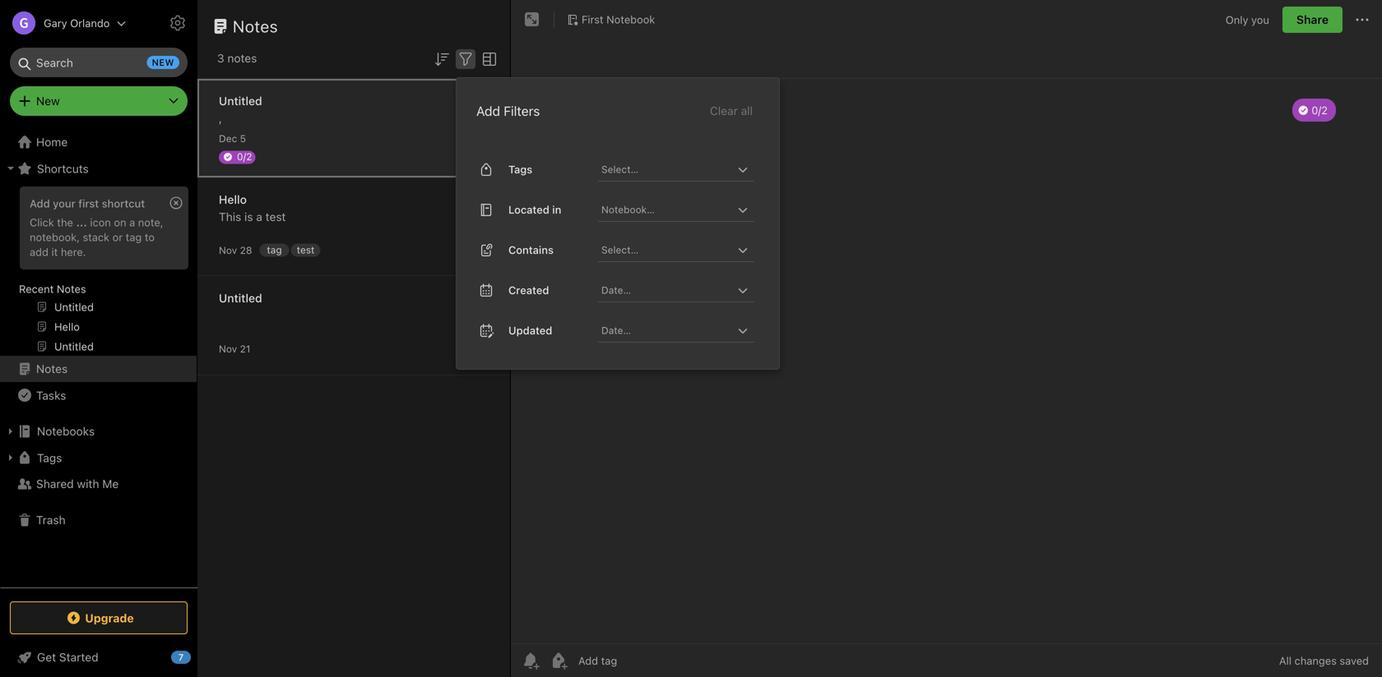 Task type: describe. For each thing, give the bounding box(es) containing it.
a inside hello this is a test
[[256, 210, 262, 224]]

here.
[[61, 246, 86, 258]]

upgrade button
[[10, 602, 188, 635]]

shortcuts button
[[0, 155, 197, 182]]

new
[[152, 57, 174, 68]]

1 vertical spatial notes
[[57, 283, 86, 295]]

untitled ,
[[219, 94, 262, 125]]

add filters image
[[456, 49, 475, 69]]

tree containing home
[[0, 129, 197, 587]]

Search text field
[[21, 48, 176, 77]]

shared with me link
[[0, 471, 197, 498]]

Note Editor text field
[[511, 79, 1382, 644]]

click to collapse image
[[191, 647, 204, 667]]

More actions field
[[1352, 7, 1372, 33]]

created
[[508, 284, 549, 297]]

new
[[36, 94, 60, 108]]

a inside icon on a note, notebook, stack or tag to add it here.
[[129, 216, 135, 229]]

tasks
[[36, 389, 66, 402]]

add for add your first shortcut
[[30, 197, 50, 210]]

21
[[240, 343, 250, 355]]

to
[[145, 231, 155, 243]]

nov for nov 28
[[219, 245, 237, 256]]

is
[[244, 210, 253, 224]]

more actions image
[[1352, 10, 1372, 30]]

Account field
[[0, 7, 126, 39]]

add tag image
[[549, 652, 568, 671]]

shortcut
[[102, 197, 145, 210]]

recent notes
[[19, 283, 86, 295]]

add
[[30, 246, 48, 258]]

add a reminder image
[[521, 652, 540, 671]]

Tags field
[[598, 158, 754, 182]]

clear all button
[[708, 101, 754, 121]]

Add filters field
[[456, 48, 475, 69]]

icon
[[90, 216, 111, 229]]

1 horizontal spatial test
[[297, 244, 315, 256]]

nov 28
[[219, 245, 252, 256]]

contains
[[508, 244, 554, 256]]

untitled for untitled ,
[[219, 94, 262, 108]]

Add tag field
[[577, 654, 700, 668]]

nov for nov 21
[[219, 343, 237, 355]]

first
[[78, 197, 99, 210]]

saved
[[1340, 655, 1369, 668]]

settings image
[[168, 13, 188, 33]]

notebooks
[[37, 425, 95, 438]]

notes
[[227, 51, 257, 65]]

expand notebooks image
[[4, 425, 17, 438]]

,
[[219, 111, 222, 125]]

3 notes
[[217, 51, 257, 65]]

add for add filters
[[476, 103, 500, 119]]

trash link
[[0, 508, 197, 534]]

untitled for untitled
[[219, 292, 262, 305]]

share button
[[1282, 7, 1343, 33]]

tags inside button
[[37, 451, 62, 465]]

home
[[36, 135, 68, 149]]

recent
[[19, 283, 54, 295]]

1 horizontal spatial tags
[[508, 163, 532, 176]]

0 vertical spatial notes
[[233, 16, 278, 36]]

you
[[1251, 13, 1269, 26]]

only you
[[1226, 13, 1269, 26]]

dec
[[219, 133, 237, 144]]

Contains field
[[598, 238, 754, 262]]

filters
[[504, 103, 540, 119]]

7
[[178, 653, 184, 663]]

upgrade
[[85, 612, 134, 625]]

gary orlando
[[44, 17, 110, 29]]

add your first shortcut
[[30, 197, 145, 210]]

get
[[37, 651, 56, 665]]

clear
[[710, 104, 738, 117]]

Sort options field
[[432, 48, 452, 69]]

View options field
[[475, 48, 499, 69]]

all
[[741, 104, 753, 117]]

tag inside icon on a note, notebook, stack or tag to add it here.
[[126, 231, 142, 243]]



Task type: vqa. For each thing, say whether or not it's contained in the screenshot.
Add filters icon
yes



Task type: locate. For each thing, give the bounding box(es) containing it.
tag left to at the top of the page
[[126, 231, 142, 243]]

1 vertical spatial add
[[30, 197, 50, 210]]

orlando
[[70, 17, 110, 29]]

date…
[[601, 284, 631, 296], [601, 325, 631, 336]]

nov 21
[[219, 343, 250, 355]]

or
[[112, 231, 123, 243]]

shared
[[36, 478, 74, 491]]

it
[[51, 246, 58, 258]]

tasks button
[[0, 383, 197, 409]]

note window element
[[511, 0, 1382, 678]]

 input text field up  input text box
[[600, 158, 733, 181]]

new search field
[[21, 48, 179, 77]]

group
[[0, 182, 197, 363]]

1 vertical spatial nov
[[219, 343, 237, 355]]

 input text field for tags
[[600, 158, 733, 181]]

click the ...
[[30, 216, 87, 229]]

notebooks link
[[0, 419, 197, 445]]

date… down contains field
[[601, 284, 631, 296]]

0 horizontal spatial tag
[[126, 231, 142, 243]]

your
[[53, 197, 76, 210]]

new button
[[10, 86, 188, 116]]

tag right 28
[[267, 244, 282, 256]]

changes
[[1294, 655, 1337, 668]]

tree
[[0, 129, 197, 587]]

date… inside field
[[601, 325, 631, 336]]

started
[[59, 651, 98, 665]]

notes up notes
[[233, 16, 278, 36]]

1 horizontal spatial a
[[256, 210, 262, 224]]

2 date… from the top
[[601, 325, 631, 336]]

expand tags image
[[4, 452, 17, 465]]

expand note image
[[522, 10, 542, 30]]

hello this is a test
[[219, 193, 286, 224]]

tag
[[126, 231, 142, 243], [267, 244, 282, 256]]

notes up tasks
[[36, 362, 68, 376]]

icon on a note, notebook, stack or tag to add it here.
[[30, 216, 163, 258]]

date… down  date picker field
[[601, 325, 631, 336]]

0 vertical spatial nov
[[219, 245, 237, 256]]

1 vertical spatial tag
[[267, 244, 282, 256]]

0 horizontal spatial tags
[[37, 451, 62, 465]]

1 vertical spatial date…
[[601, 325, 631, 336]]

 Date picker field
[[598, 319, 769, 343]]

...
[[76, 216, 87, 229]]

nov
[[219, 245, 237, 256], [219, 343, 237, 355]]

this
[[219, 210, 241, 224]]

a right is
[[256, 210, 262, 224]]

date… for created
[[601, 284, 631, 296]]

0 vertical spatial test
[[265, 210, 286, 224]]

 input text field down  input text box
[[600, 238, 733, 261]]

a
[[256, 210, 262, 224], [129, 216, 135, 229]]

first notebook button
[[561, 8, 661, 31]]

add
[[476, 103, 500, 119], [30, 197, 50, 210]]

clear all
[[710, 104, 753, 117]]

Help and Learning task checklist field
[[0, 645, 197, 671]]

0 vertical spatial tags
[[508, 163, 532, 176]]

2 vertical spatial notes
[[36, 362, 68, 376]]

all changes saved
[[1279, 655, 1369, 668]]

1 untitled from the top
[[219, 94, 262, 108]]

shortcuts
[[37, 162, 89, 175]]

only
[[1226, 13, 1248, 26]]

add up click
[[30, 197, 50, 210]]

3
[[217, 51, 224, 65]]

28
[[240, 245, 252, 256]]

date… inside  date picker field
[[601, 284, 631, 296]]

0 vertical spatial  input text field
[[600, 158, 733, 181]]

test
[[265, 210, 286, 224], [297, 244, 315, 256]]

2 untitled from the top
[[219, 292, 262, 305]]

 input text field inside the tags "field"
[[600, 158, 733, 181]]

a right on
[[129, 216, 135, 229]]

tags up the located
[[508, 163, 532, 176]]

0 vertical spatial untitled
[[219, 94, 262, 108]]

notebook,
[[30, 231, 80, 243]]

stack
[[83, 231, 109, 243]]

home link
[[0, 129, 197, 155]]

1 vertical spatial  input text field
[[600, 238, 733, 261]]

1 vertical spatial tags
[[37, 451, 62, 465]]

date… for updated
[[601, 325, 631, 336]]

tags
[[508, 163, 532, 176], [37, 451, 62, 465]]

0 horizontal spatial test
[[265, 210, 286, 224]]

notes link
[[0, 356, 197, 383]]

the
[[57, 216, 73, 229]]

click
[[30, 216, 54, 229]]

hello
[[219, 193, 247, 206]]

gary
[[44, 17, 67, 29]]

share
[[1296, 13, 1329, 26]]

1 horizontal spatial tag
[[267, 244, 282, 256]]

0 horizontal spatial add
[[30, 197, 50, 210]]

notes right "recent"
[[57, 283, 86, 295]]

notebook
[[606, 13, 655, 26]]

untitled down nov 28
[[219, 292, 262, 305]]

test right 28
[[297, 244, 315, 256]]

in
[[552, 204, 561, 216]]

located in
[[508, 204, 561, 216]]

1 nov from the top
[[219, 245, 237, 256]]

1  input text field from the top
[[600, 158, 733, 181]]

untitled
[[219, 94, 262, 108], [219, 292, 262, 305]]

group containing add your first shortcut
[[0, 182, 197, 363]]

tags button
[[0, 445, 197, 471]]

1 date… from the top
[[601, 284, 631, 296]]

5
[[240, 133, 246, 144]]

 input text field
[[600, 158, 733, 181], [600, 238, 733, 261]]

all
[[1279, 655, 1292, 668]]

me
[[102, 478, 119, 491]]

located
[[508, 204, 549, 216]]

add left filters
[[476, 103, 500, 119]]

 Date picker field
[[598, 279, 769, 303]]

dec 5
[[219, 133, 246, 144]]

2 nov from the top
[[219, 343, 237, 355]]

0 horizontal spatial a
[[129, 216, 135, 229]]

get started
[[37, 651, 98, 665]]

note,
[[138, 216, 163, 229]]

test inside hello this is a test
[[265, 210, 286, 224]]

1 vertical spatial test
[[297, 244, 315, 256]]

nov left the 21
[[219, 343, 237, 355]]

2  input text field from the top
[[600, 238, 733, 261]]

0 vertical spatial date…
[[601, 284, 631, 296]]

notes
[[233, 16, 278, 36], [57, 283, 86, 295], [36, 362, 68, 376]]

0 vertical spatial tag
[[126, 231, 142, 243]]

first
[[582, 13, 603, 26]]

first notebook
[[582, 13, 655, 26]]

Located in field
[[598, 198, 754, 222]]

updated
[[508, 325, 552, 337]]

group inside tree
[[0, 182, 197, 363]]

with
[[77, 478, 99, 491]]

 input text field
[[600, 198, 733, 221]]

 input text field inside contains field
[[600, 238, 733, 261]]

trash
[[36, 514, 66, 527]]

test right is
[[265, 210, 286, 224]]

add filters
[[476, 103, 540, 119]]

 input text field for contains
[[600, 238, 733, 261]]

untitled up ,
[[219, 94, 262, 108]]

shared with me
[[36, 478, 119, 491]]

0 vertical spatial add
[[476, 103, 500, 119]]

0/2
[[237, 151, 252, 162]]

tags up shared
[[37, 451, 62, 465]]

on
[[114, 216, 126, 229]]

nov left 28
[[219, 245, 237, 256]]

1 vertical spatial untitled
[[219, 292, 262, 305]]

1 horizontal spatial add
[[476, 103, 500, 119]]



